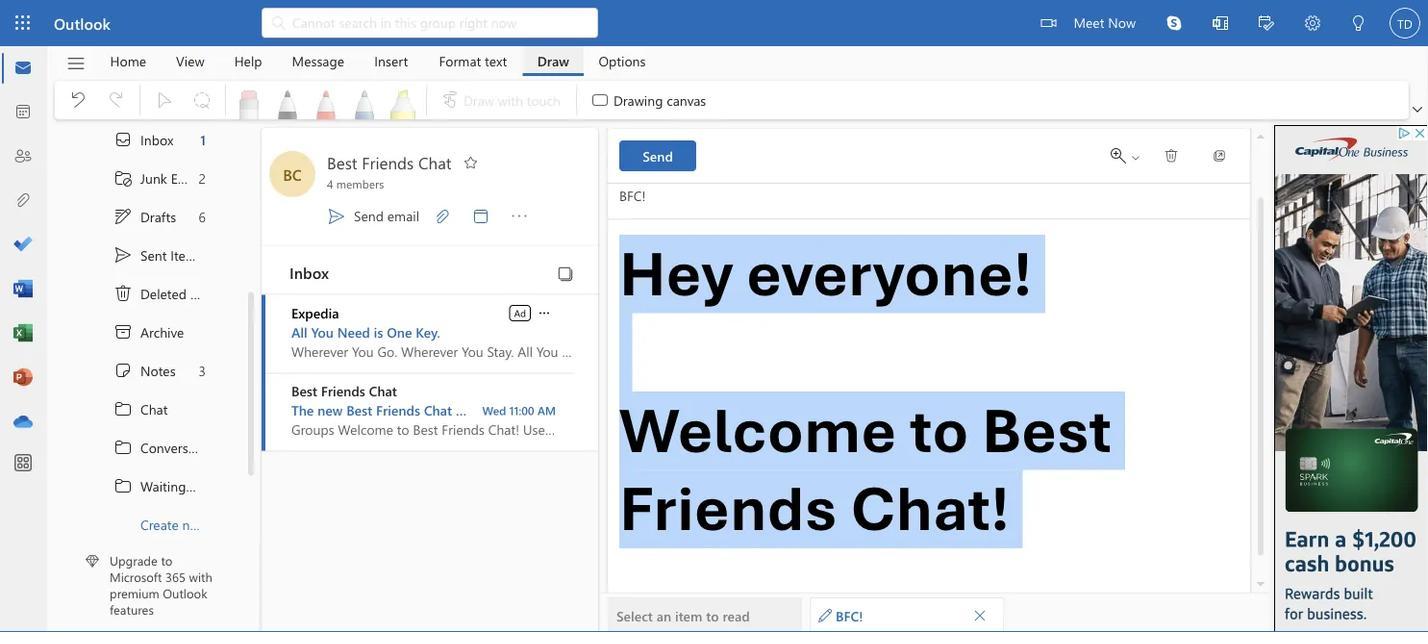 Task type: vqa. For each thing, say whether or not it's contained in the screenshot.
MESSAGE 'button'
yes



Task type: describe. For each thing, give the bounding box(es) containing it.
help
[[234, 52, 262, 70]]

 junk email 2
[[114, 169, 206, 188]]

go.
[[378, 343, 398, 360]]

options button
[[584, 46, 661, 76]]

0 vertical spatial is
[[374, 323, 383, 341]]

excel image
[[13, 324, 33, 344]]

outlook link
[[54, 0, 111, 46]]

to inside select an item to read button
[[707, 606, 719, 624]]

inbox inside  inbox
[[140, 131, 174, 149]]

4 members
[[327, 176, 384, 191]]

 for 
[[1164, 148, 1180, 164]]

bcc button
[[1210, 133, 1241, 164]]

0 horizontal spatial one
[[387, 323, 412, 341]]

meet
[[1074, 13, 1105, 31]]

 for  sent items
[[114, 246, 133, 265]]

notes
[[140, 362, 176, 380]]

expedia
[[292, 304, 339, 322]]

features
[[110, 601, 154, 618]]

outlook banner
[[0, 0, 1429, 49]]

3
[[199, 362, 206, 380]]

Add a subject text field
[[608, 180, 1222, 211]]

tab list containing home
[[95, 46, 661, 76]]

1 horizontal spatial need
[[562, 343, 594, 360]]

premium features image
[[86, 555, 99, 568]]

tree inside application
[[69, 121, 246, 544]]

send inside  send email
[[354, 207, 384, 225]]

outlook inside upgrade to microsoft 365 with premium outlook features
[[163, 585, 208, 602]]

waiting4reply
[[140, 477, 226, 495]]

 chat
[[114, 400, 168, 419]]

 button
[[967, 602, 994, 629]]


[[1306, 15, 1321, 31]]

to do image
[[13, 236, 33, 255]]

 deleted items
[[114, 284, 223, 304]]

 bfc!
[[819, 606, 864, 624]]

0 horizontal spatial need
[[338, 323, 370, 341]]

bcc
[[1217, 140, 1234, 156]]

the new best friends chat group is ready
[[292, 401, 544, 419]]

mail image
[[13, 59, 33, 78]]

To text field
[[688, 135, 1180, 161]]

drafts
[[140, 208, 176, 226]]

365
[[165, 568, 186, 585]]

1  tree item from the top
[[69, 390, 224, 429]]


[[1041, 15, 1057, 31]]

create new folder
[[140, 516, 246, 534]]

 button
[[500, 195, 539, 237]]

new for the
[[318, 401, 343, 419]]

options
[[599, 52, 646, 70]]

format text button
[[425, 46, 522, 76]]


[[1413, 105, 1423, 115]]

an
[[657, 606, 672, 624]]

junk
[[140, 170, 167, 187]]

best friends chat image
[[269, 151, 316, 197]]

best friends chat button
[[323, 151, 452, 176]]


[[1131, 152, 1142, 164]]

am
[[538, 403, 556, 418]]

format
[[439, 52, 481, 70]]

1 wherever from the left
[[292, 343, 348, 360]]

canvas
[[667, 91, 707, 109]]

4 members button
[[323, 176, 384, 191]]

 tree item
[[69, 121, 224, 159]]

draw
[[538, 52, 569, 70]]

word image
[[13, 280, 33, 299]]

friends inside popup button
[[362, 151, 414, 173]]

premium
[[110, 585, 159, 602]]

inbox inside message list section
[[290, 261, 329, 282]]

chat up the new best friends chat group is ready
[[369, 382, 397, 400]]

bc button
[[269, 151, 316, 197]]

 button
[[1410, 100, 1427, 119]]

text
[[485, 52, 507, 70]]


[[1352, 15, 1367, 31]]

best friends chat inside popup button
[[327, 151, 452, 173]]

 button
[[57, 47, 95, 80]]

 button
[[1153, 140, 1191, 171]]


[[472, 206, 491, 226]]

left-rail-appbar navigation
[[4, 46, 42, 445]]

 tree item
[[69, 352, 224, 390]]

best inside welcome to best friends chat!
[[982, 392, 1113, 470]]

wed
[[483, 403, 506, 418]]

1 vertical spatial key.
[[639, 343, 662, 360]]

to for best
[[910, 392, 969, 470]]

items for 
[[171, 247, 203, 264]]

 for  chat
[[114, 400, 133, 419]]

2 vertical spatial is
[[497, 401, 506, 419]]

1 vertical spatial one
[[611, 343, 635, 360]]

0 horizontal spatial key.
[[416, 323, 440, 341]]

now
[[1109, 13, 1136, 31]]

 search field
[[262, 0, 598, 43]]


[[591, 90, 610, 110]]

 drawing canvas
[[591, 90, 707, 110]]

td image
[[1390, 8, 1421, 38]]

files image
[[13, 191, 33, 211]]

message button
[[278, 46, 359, 76]]

 archive
[[114, 323, 184, 342]]

you left stay.
[[462, 343, 484, 360]]

send inside send button
[[643, 147, 673, 165]]

item
[[675, 606, 703, 624]]


[[819, 609, 832, 622]]

email
[[171, 170, 203, 187]]

 button
[[552, 259, 579, 286]]

 tree item
[[69, 159, 224, 198]]

4
[[327, 176, 333, 191]]

 tree item
[[69, 236, 224, 275]]

all you need is one key. wherever you go. wherever you stay. all you need is one key.
[[292, 323, 662, 360]]

you down expedia
[[311, 323, 334, 341]]

to button
[[619, 132, 678, 163]]

people image
[[13, 147, 33, 166]]

Cannot search in this group right now field
[[291, 12, 587, 32]]

draw button
[[523, 46, 584, 76]]

items for 
[[190, 285, 223, 303]]

email
[[388, 207, 420, 225]]

chat left group
[[424, 401, 452, 419]]

best inside best friends chat popup button
[[327, 151, 358, 173]]



Task type: locate. For each thing, give the bounding box(es) containing it.
to
[[910, 392, 969, 470], [161, 552, 173, 569], [707, 606, 719, 624]]

 tree item down  chat
[[69, 429, 224, 467]]

need down expedia
[[338, 323, 370, 341]]

items inside the  deleted items
[[190, 285, 223, 303]]

 inside message list section
[[327, 206, 346, 226]]

0 vertical spatial one
[[387, 323, 412, 341]]

 tree item
[[69, 275, 224, 313]]

1 vertical spatial to
[[161, 552, 173, 569]]

undo group
[[59, 81, 136, 115]]

 button
[[1336, 0, 1383, 49]]

insert button
[[360, 46, 423, 76]]

wed 11:00 am
[[483, 403, 556, 418]]

best friends chat inside 'message list no items selected' 'list box'
[[292, 382, 397, 400]]

bc
[[283, 164, 302, 184]]

1 horizontal spatial inbox
[[290, 261, 329, 282]]

wherever down expedia
[[292, 343, 348, 360]]


[[511, 208, 528, 224]]


[[1260, 15, 1275, 31]]

message list no items selected list box
[[262, 295, 662, 631]]

 tree item down  notes
[[69, 390, 224, 429]]


[[114, 207, 133, 227]]


[[1213, 15, 1229, 31]]

1 horizontal spatial wherever
[[401, 343, 458, 360]]

drawing tools group
[[230, 81, 422, 115]]


[[1167, 15, 1183, 31]]


[[114, 361, 133, 381]]

items right sent
[[171, 247, 203, 264]]


[[114, 169, 133, 188]]

calendar image
[[13, 103, 33, 122]]

key. down hey
[[639, 343, 662, 360]]

select
[[617, 606, 653, 624]]

 for  send email
[[327, 206, 346, 226]]

 tree item
[[69, 198, 224, 236]]

key. up the new best friends chat group is ready
[[416, 323, 440, 341]]

3  from the top
[[114, 477, 133, 496]]

2  from the top
[[114, 438, 133, 458]]

 right 
[[1164, 148, 1180, 164]]

tree containing 
[[69, 121, 246, 544]]

one up the go.
[[387, 323, 412, 341]]

to inside upgrade to microsoft 365 with premium outlook features
[[161, 552, 173, 569]]

0 vertical spatial all
[[292, 323, 308, 341]]

 button
[[423, 195, 462, 237]]

home button
[[96, 46, 161, 76]]

new for create
[[182, 516, 207, 534]]

you
[[311, 323, 334, 341], [352, 343, 374, 360], [462, 343, 484, 360], [537, 343, 559, 360]]

1 vertical spatial 
[[114, 246, 133, 265]]

outlook up 
[[54, 13, 111, 33]]

1 vertical spatial new
[[182, 516, 207, 534]]

0 vertical spatial inbox
[[140, 131, 174, 149]]

1 horizontal spatial is
[[497, 401, 506, 419]]

0 vertical spatial 
[[327, 206, 346, 226]]

0 vertical spatial new
[[318, 401, 343, 419]]

0 horizontal spatial send
[[354, 207, 384, 225]]

0 horizontal spatial outlook
[[54, 13, 111, 33]]

0 horizontal spatial all
[[292, 323, 308, 341]]

help button
[[220, 46, 277, 76]]

2
[[199, 170, 206, 187]]

ready
[[510, 401, 544, 419]]

group
[[456, 401, 493, 419]]

1
[[200, 131, 206, 149]]

0 vertical spatial 
[[114, 400, 133, 419]]

2 horizontal spatial to
[[910, 392, 969, 470]]

 waiting4reply
[[114, 477, 226, 496]]

hey
[[620, 235, 734, 313]]

1 vertical spatial best friends chat
[[292, 382, 397, 400]]

welcome
[[620, 392, 897, 470]]

 button
[[59, 85, 97, 115]]

chat down notes
[[140, 401, 168, 418]]

tree
[[69, 121, 246, 544]]

2 horizontal spatial is
[[598, 343, 607, 360]]

 down  chat
[[114, 438, 133, 458]]

best
[[327, 151, 358, 173], [292, 382, 318, 400], [982, 392, 1113, 470], [347, 401, 373, 419]]

create
[[140, 516, 179, 534]]

2 vertical spatial 
[[114, 477, 133, 496]]

you left the go.
[[352, 343, 374, 360]]

11:00
[[510, 403, 535, 418]]

 for  deleted items
[[114, 284, 133, 304]]

items inside  sent items
[[171, 247, 203, 264]]

0 horizontal spatial new
[[182, 516, 207, 534]]

need right stay.
[[562, 343, 594, 360]]

ad
[[514, 306, 526, 319]]

archive
[[140, 324, 184, 341]]

application containing hey everyone!
[[0, 0, 1429, 632]]

1 horizontal spatial key.
[[639, 343, 662, 360]]

0 vertical spatial need
[[338, 323, 370, 341]]

2 wherever from the left
[[401, 343, 458, 360]]

meet now
[[1074, 13, 1136, 31]]

items right the deleted
[[190, 285, 223, 303]]

 button
[[1290, 0, 1336, 49]]

1 vertical spatial need
[[562, 343, 594, 360]]

2 vertical spatial to
[[707, 606, 719, 624]]

you down 
[[537, 343, 559, 360]]

message list section
[[262, 128, 662, 631]]

folder
[[211, 516, 246, 534]]

 up 
[[114, 284, 133, 304]]

upgrade to microsoft 365 with premium outlook features
[[110, 552, 213, 618]]

1 horizontal spatial outlook
[[163, 585, 208, 602]]

0 vertical spatial outlook
[[54, 13, 111, 33]]

 send email
[[327, 206, 420, 226]]

insert
[[375, 52, 408, 70]]

1 vertical spatial items
[[190, 285, 223, 303]]

1 vertical spatial 
[[114, 438, 133, 458]]

 
[[1111, 148, 1142, 164]]

create new folder tree item
[[69, 506, 246, 544]]

1 horizontal spatial new
[[318, 401, 343, 419]]

 inside tree item
[[114, 284, 133, 304]]

chat!
[[851, 470, 1010, 548]]

one down hey
[[611, 343, 635, 360]]

 button
[[1201, 140, 1239, 171]]

0 vertical spatial items
[[171, 247, 203, 264]]

 tree item
[[69, 313, 224, 352]]

 sent items
[[114, 246, 203, 265]]

deleted
[[140, 285, 187, 303]]

 down 
[[114, 400, 133, 419]]

0 horizontal spatial is
[[374, 323, 383, 341]]

 inside button
[[1164, 148, 1180, 164]]


[[269, 13, 289, 33]]

 button
[[456, 153, 486, 174]]

chat inside popup button
[[419, 151, 452, 173]]

0 vertical spatial key.
[[416, 323, 440, 341]]

1 vertical spatial 
[[114, 284, 133, 304]]

welcome to best friends chat!
[[620, 392, 1113, 548]]

send down the  drawing canvas
[[643, 147, 673, 165]]

drawing
[[614, 91, 663, 109]]

 inside  tree item
[[114, 246, 133, 265]]

1 horizontal spatial all
[[518, 343, 533, 360]]

1 horizontal spatial to
[[707, 606, 719, 624]]

one
[[387, 323, 412, 341], [611, 343, 635, 360]]

outlook
[[54, 13, 111, 33], [163, 585, 208, 602]]

best friends chat up the members
[[327, 151, 452, 173]]

1 horizontal spatial 
[[327, 206, 346, 226]]

wherever right the go.
[[401, 343, 458, 360]]

 button
[[1152, 0, 1198, 46]]

members
[[337, 176, 384, 191]]

1 vertical spatial inbox
[[290, 261, 329, 282]]

best friends chat up the
[[292, 382, 397, 400]]

powerpoint image
[[13, 369, 33, 388]]

to inside welcome to best friends chat!
[[910, 392, 969, 470]]

0 vertical spatial to
[[910, 392, 969, 470]]

1 horizontal spatial send
[[643, 147, 673, 165]]


[[537, 305, 552, 321]]

new right the
[[318, 401, 343, 419]]

everyone!
[[747, 235, 1033, 313]]

bfc!
[[836, 606, 864, 624]]

 left sent
[[114, 246, 133, 265]]

send
[[643, 147, 673, 165], [354, 207, 384, 225]]

to for microsoft
[[161, 552, 173, 569]]

the
[[292, 401, 314, 419]]

0 horizontal spatial to
[[161, 552, 173, 569]]

new left folder
[[182, 516, 207, 534]]


[[1164, 148, 1180, 164], [114, 284, 133, 304]]

all down expedia
[[292, 323, 308, 341]]

 up create new folder tree item
[[114, 477, 133, 496]]

3  tree item from the top
[[69, 467, 226, 506]]

 button
[[462, 195, 500, 237]]

 tree item up "create"
[[69, 467, 226, 506]]

all
[[292, 323, 308, 341], [518, 343, 533, 360]]

tab list
[[95, 46, 661, 76]]

reading pane main content
[[600, 69, 1270, 632]]


[[114, 323, 133, 342]]

 tree item
[[69, 390, 224, 429], [69, 429, 224, 467], [69, 467, 226, 506]]

send down the members
[[354, 207, 384, 225]]

1 vertical spatial is
[[598, 343, 607, 360]]

format text
[[439, 52, 507, 70]]

more apps image
[[13, 454, 33, 473]]

1 horizontal spatial 
[[1164, 148, 1180, 164]]

2  tree item from the top
[[69, 429, 224, 467]]

1  from the top
[[114, 400, 133, 419]]

outlook right premium
[[163, 585, 208, 602]]

1 vertical spatial send
[[354, 207, 384, 225]]

0 horizontal spatial inbox
[[140, 131, 174, 149]]

0 vertical spatial best friends chat
[[327, 151, 452, 173]]


[[433, 206, 452, 226]]

1 horizontal spatial one
[[611, 343, 635, 360]]

new
[[318, 401, 343, 419], [182, 516, 207, 534]]


[[114, 130, 133, 150]]

1 vertical spatial all
[[518, 343, 533, 360]]

all right stay.
[[518, 343, 533, 360]]

0 horizontal spatial wherever
[[292, 343, 348, 360]]

 for 
[[114, 438, 133, 458]]

6
[[199, 208, 206, 226]]

view button
[[162, 46, 219, 76]]

 for  waiting4reply
[[114, 477, 133, 496]]

friends inside welcome to best friends chat!
[[620, 470, 838, 548]]

 down 4
[[327, 206, 346, 226]]

outlook inside "banner"
[[54, 13, 111, 33]]

0 horizontal spatial 
[[114, 284, 133, 304]]

selection group
[[144, 81, 221, 115]]

0 vertical spatial 
[[1164, 148, 1180, 164]]

select an item to read button
[[608, 598, 802, 632]]

onedrive image
[[13, 413, 33, 432]]

0 vertical spatial send
[[643, 147, 673, 165]]

new inside 'message list no items selected' 'list box'
[[318, 401, 343, 419]]

chat inside  chat
[[140, 401, 168, 418]]

 drafts
[[114, 207, 176, 227]]

1 vertical spatial outlook
[[163, 585, 208, 602]]

Message body, press Alt+F10 to exit text field
[[620, 235, 1239, 586]]

need
[[338, 323, 370, 341], [562, 343, 594, 360]]

sent
[[140, 247, 167, 264]]

view
[[176, 52, 205, 70]]

chat left 
[[419, 151, 452, 173]]

message
[[292, 52, 345, 70]]

read
[[723, 606, 750, 624]]

0 horizontal spatial 
[[114, 246, 133, 265]]


[[66, 53, 86, 74]]


[[1111, 148, 1127, 164]]

application
[[0, 0, 1429, 632]]

new inside tree item
[[182, 516, 207, 534]]


[[557, 266, 574, 283]]

inbox up expedia
[[290, 261, 329, 282]]

 button
[[1198, 0, 1244, 49]]

inbox right 
[[140, 131, 174, 149]]

 button
[[536, 303, 553, 322]]



